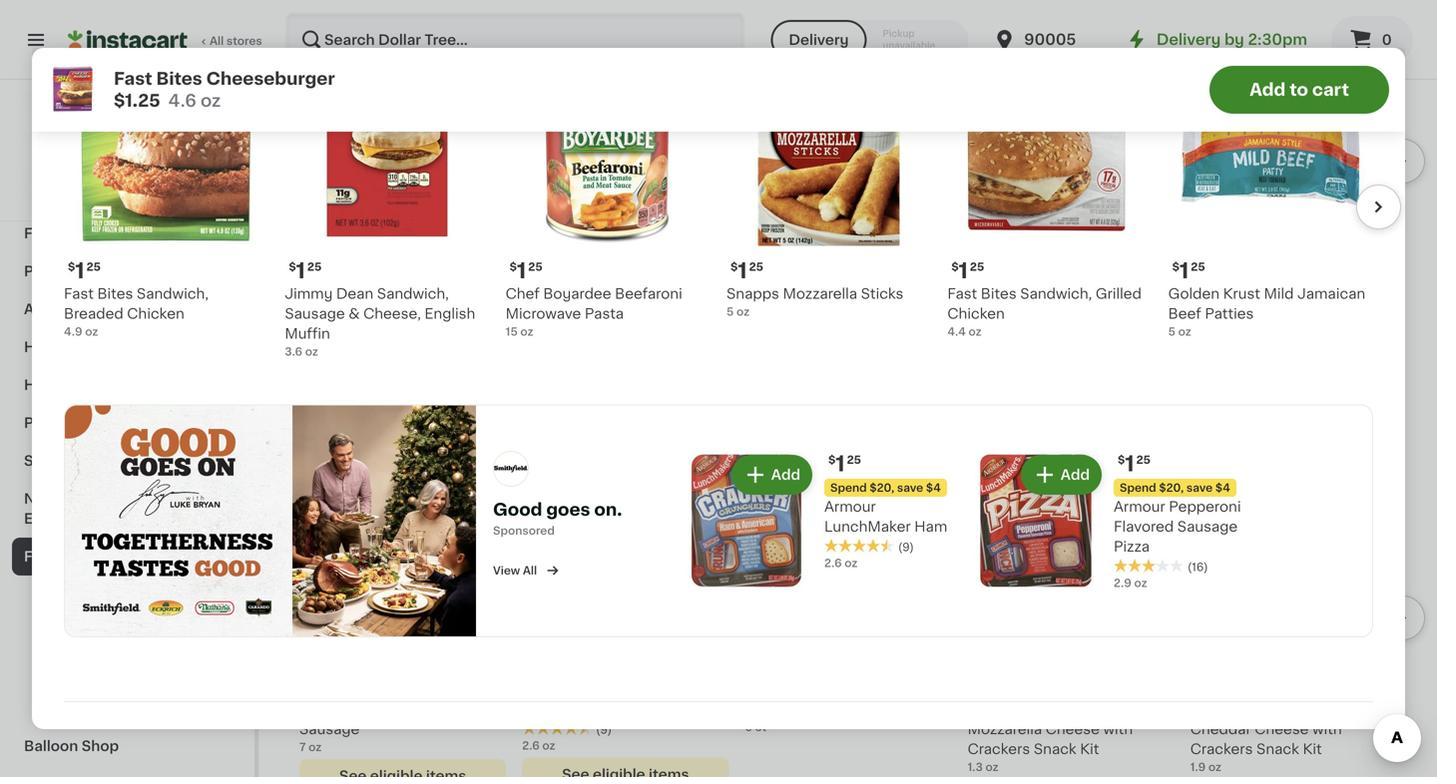 Task type: vqa. For each thing, say whether or not it's contained in the screenshot.
following on the top of page
no



Task type: locate. For each thing, give the bounding box(es) containing it.
jimmy down 5 oz
[[285, 287, 333, 301]]

product group
[[299, 0, 506, 276], [522, 0, 729, 276], [745, 0, 952, 296], [968, 0, 1175, 296], [1191, 0, 1397, 276], [64, 45, 269, 340], [1168, 45, 1373, 340], [299, 439, 506, 778], [522, 439, 729, 778], [745, 439, 952, 735], [968, 439, 1175, 778], [1191, 439, 1397, 778]]

kit
[[1080, 742, 1099, 756], [1303, 742, 1322, 756]]

15
[[506, 327, 518, 338]]

1 horizontal spatial chicken
[[948, 307, 1005, 321]]

$ 1 25
[[749, 217, 782, 238], [972, 217, 1005, 238], [68, 261, 101, 282], [731, 261, 764, 282], [289, 261, 322, 282], [510, 261, 543, 282], [952, 261, 984, 282], [1172, 261, 1205, 282], [828, 454, 861, 475], [1118, 454, 1151, 475]]

2 lunchables from the left
[[1191, 703, 1272, 717]]

cheeseburger up beefaroni
[[595, 243, 695, 257]]

dean inside jimmy dean sandwich, sausage & cheese, english muffin 3.6 oz
[[336, 287, 373, 301]]

jimmy dean sausage links, original 6 ct
[[745, 683, 941, 733]]

jimmy dean sandwich, sausage & cheese, english muffin 3.6 oz
[[285, 287, 475, 357]]

★★★★★
[[824, 539, 894, 553], [824, 539, 894, 553], [1114, 559, 1184, 573], [1114, 559, 1184, 573], [522, 722, 592, 736], [522, 722, 592, 736]]

sausage down john
[[299, 723, 360, 736]]

sausage up (16)
[[1178, 520, 1238, 534]]

1 vertical spatial 4.6
[[522, 263, 540, 274]]

1 horizontal spatial delivery
[[1157, 32, 1221, 47]]

4.6 right $1.25
[[168, 92, 196, 109]]

0 vertical spatial 4.9
[[968, 283, 986, 294]]

5 inside "golden krust mild jamaican beef patties 5 oz"
[[1168, 327, 1176, 338]]

delivery inside button
[[789, 33, 849, 47]]

sausage inside the john morrell smoked sausage 7 oz
[[299, 723, 360, 736]]

2 cheese from the left
[[1255, 723, 1309, 737]]

0 vertical spatial 2.6
[[824, 558, 842, 569]]

deli link up the shop on the left of page
[[12, 690, 243, 728]]

1 $20, from the left
[[870, 483, 895, 494]]

$1.25 element
[[1191, 214, 1397, 240]]

snack for mozzarella
[[1034, 742, 1077, 756]]

pizza
[[803, 243, 839, 257], [821, 263, 857, 277], [1114, 540, 1150, 554]]

chef boyardee beefaroni microwave pasta 15 oz
[[506, 287, 683, 338]]

0 vertical spatial 4.6
[[168, 92, 196, 109]]

1 horizontal spatial 4.6
[[522, 263, 540, 274]]

1 vertical spatial all
[[523, 565, 537, 576]]

cheeseburger inside fast bites cheeseburger 4.6 oz
[[595, 243, 695, 257]]

$20,
[[870, 483, 895, 494], [1159, 483, 1184, 494]]

chicken up fast bites sandwich, grilled chicken 4.4 oz
[[1031, 263, 1088, 277]]

by
[[1225, 32, 1244, 47]]

armour inside the item carousel region
[[522, 703, 574, 717]]

jimmy inside jimmy dean sandwich, sausage & cheese, english muffin 3.6 oz
[[285, 287, 333, 301]]

2 horizontal spatial pepperoni
[[1169, 500, 1241, 514]]

0 horizontal spatial deli link
[[12, 690, 243, 728]]

2 horizontal spatial chicken
[[1031, 263, 1088, 277]]

jimmy up original
[[745, 683, 793, 697]]

0 vertical spatial cheeseburger
[[206, 70, 335, 87]]

& inside lunchables turkey & cheddar cheese with crackers snack kit 1.9 oz
[[1326, 703, 1337, 717]]

1 vertical spatial (9)
[[596, 725, 612, 736]]

5 oz
[[299, 263, 322, 274]]

care for health care
[[75, 378, 110, 392]]

0 vertical spatial pizza
[[803, 243, 839, 257]]

2 horizontal spatial armour
[[1114, 500, 1165, 514]]

5 down the celeste
[[745, 283, 752, 294]]

5 down snapps
[[727, 307, 734, 318]]

sausage for jimmy dean sandwich, sausage & cheese, english muffin 3.6 oz
[[285, 307, 345, 321]]

100%
[[51, 192, 81, 203]]

1 horizontal spatial save
[[1187, 483, 1213, 494]]

save for pepperoni
[[1187, 483, 1213, 494]]

1 spend $20, save $4 from the left
[[830, 483, 941, 494]]

health
[[24, 378, 72, 392]]

fast bites sandwich, grilled chicken 4.4 oz
[[948, 287, 1142, 338]]

$4 for armour pepperoni flavored sausage pizza
[[1216, 483, 1231, 494]]

0 horizontal spatial cheeseburger
[[206, 70, 335, 87]]

1 save from the left
[[897, 483, 923, 494]]

0 horizontal spatial (9)
[[596, 725, 612, 736]]

sausage up muffin
[[285, 307, 345, 321]]

0 vertical spatial breaded
[[968, 263, 1027, 277]]

sausage inside armour pepperoni flavored sausage pizza
[[1178, 520, 1238, 534]]

cheese inside lunchables turkey & cheddar cheese with crackers snack kit 1.9 oz
[[1255, 723, 1309, 737]]

0 horizontal spatial deli
[[36, 702, 63, 716]]

0 vertical spatial armour lunchmaker ham
[[824, 500, 947, 534]]

bites inside fast bites cheeseburger 4.6 oz
[[556, 243, 591, 257]]

4.6 inside fast bites cheeseburger 4.6 oz
[[522, 263, 540, 274]]

1 horizontal spatial kit
[[1303, 742, 1322, 756]]

deli down the 3.6 at the left
[[299, 384, 343, 405]]

armour inside armour pepperoni flavored sausage pizza
[[1114, 500, 1165, 514]]

chicken up 4.4
[[948, 307, 1005, 321]]

1 vertical spatial 2.6 oz
[[522, 740, 555, 751]]

sausage left links,
[[837, 683, 898, 697]]

$4 for armour lunchmaker ham
[[926, 483, 941, 494]]

bites inside fast bites sandwich, grilled chicken 4.4 oz
[[981, 287, 1017, 301]]

1 horizontal spatial cheese
[[1255, 723, 1309, 737]]

0 horizontal spatial $20,
[[870, 483, 895, 494]]

jimmy inside jimmy dean sausage links, original 6 ct
[[745, 683, 793, 697]]

deli link down the 3.6 at the left
[[299, 383, 343, 407]]

year's
[[59, 492, 103, 506]]

mozzarella up 1.3
[[968, 723, 1042, 737]]

1 vertical spatial deli link
[[12, 690, 243, 728]]

2 home from the top
[[24, 340, 67, 354]]

beef
[[1168, 307, 1201, 321]]

1 horizontal spatial 2.6 oz
[[824, 558, 858, 569]]

$
[[749, 218, 756, 229], [972, 218, 979, 229], [68, 262, 75, 273], [731, 262, 738, 273], [289, 262, 296, 273], [510, 262, 517, 273], [952, 262, 959, 273], [1172, 262, 1180, 273], [828, 455, 836, 466], [1118, 455, 1125, 466]]

1 $4 from the left
[[926, 483, 941, 494]]

all right view
[[523, 565, 537, 576]]

1 vertical spatial mozzarella
[[968, 723, 1042, 737]]

patties
[[1205, 307, 1254, 321]]

fast up chef
[[522, 243, 552, 257]]

0 horizontal spatial lunchmaker
[[577, 703, 664, 717]]

one
[[866, 243, 895, 257]]

1.3
[[968, 762, 983, 773]]

jamaican
[[1298, 287, 1366, 301]]

sausage
[[285, 307, 345, 321], [1178, 520, 1238, 534], [837, 683, 898, 697], [299, 723, 360, 736]]

1 crackers from the left
[[968, 742, 1030, 756]]

1 25 for 5 oz
[[311, 217, 336, 238]]

5
[[299, 263, 307, 274], [745, 283, 752, 294], [727, 307, 734, 318], [1168, 327, 1176, 338]]

1 horizontal spatial 2.6
[[824, 558, 842, 569]]

john morrell smoked sausage 7 oz
[[299, 703, 448, 753]]

kit inside lunchables turkey & cheddar cheese with crackers snack kit 1.9 oz
[[1303, 742, 1322, 756]]

sausage inside jimmy dean sandwich, sausage & cheese, english muffin 3.6 oz
[[285, 307, 345, 321]]

1 horizontal spatial ham
[[915, 520, 947, 534]]

product group containing jimmy dean sausage links, original
[[745, 439, 952, 735]]

sales
[[24, 454, 63, 468]]

view all
[[493, 565, 537, 576]]

muffin
[[285, 327, 330, 341]]

2 save from the left
[[1187, 483, 1213, 494]]

& inside lunchables pepperoni & mozzarella cheese with crackers snack kit 1.3 oz
[[1128, 703, 1139, 717]]

2.6
[[824, 558, 842, 569], [522, 740, 540, 751]]

1 vertical spatial cheeseburger
[[595, 243, 695, 257]]

0 vertical spatial lunchmaker
[[824, 520, 911, 534]]

deli link
[[299, 383, 343, 407], [12, 690, 243, 728]]

1 vertical spatial care
[[75, 378, 110, 392]]

1 vertical spatial armour lunchmaker ham
[[522, 703, 700, 717]]

1 vertical spatial ham
[[667, 703, 700, 717]]

lunchables up 1.3
[[968, 703, 1049, 717]]

0 horizontal spatial 2.6
[[522, 740, 540, 751]]

1 vertical spatial pizza
[[821, 263, 857, 277]]

sandwich, left "grilled"
[[1020, 287, 1092, 301]]

snapps mozzarella sticks 5 oz
[[727, 287, 904, 318]]

0 vertical spatial jimmy
[[285, 287, 333, 301]]

0 horizontal spatial kit
[[1080, 742, 1099, 756]]

fast up 4.4
[[948, 287, 977, 301]]

0 horizontal spatial $4
[[926, 483, 941, 494]]

crackers for lunchables pepperoni & mozzarella cheese with crackers snack kit
[[968, 742, 1030, 756]]

lunchables inside lunchables turkey & cheddar cheese with crackers snack kit 1.9 oz
[[1191, 703, 1272, 717]]

2 $4 from the left
[[1216, 483, 1231, 494]]

0 horizontal spatial ham
[[667, 703, 700, 717]]

1 horizontal spatial all
[[523, 565, 537, 576]]

1 horizontal spatial cheeseburger
[[595, 243, 695, 257]]

with for turkey
[[1313, 723, 1342, 737]]

home up health
[[24, 340, 67, 354]]

1 horizontal spatial snack
[[1257, 742, 1299, 756]]

dean for original
[[796, 683, 834, 697]]

2 snack from the left
[[1257, 742, 1299, 756]]

2 spend $20, save $4 from the left
[[1120, 483, 1231, 494]]

4.9 right sticks
[[968, 283, 986, 294]]

0 horizontal spatial jimmy
[[285, 287, 333, 301]]

1.9
[[1191, 762, 1206, 773]]

0 horizontal spatial pepperoni
[[745, 263, 817, 277]]

floral
[[24, 55, 64, 69]]

spend $20, save $4 for pepperoni
[[1120, 483, 1231, 494]]

dollar tree logo image
[[108, 104, 146, 142]]

0 vertical spatial all
[[210, 35, 224, 46]]

2 crackers from the left
[[1191, 742, 1253, 756]]

mozzarella down for
[[783, 287, 857, 301]]

0 horizontal spatial breaded
[[64, 307, 123, 321]]

prices
[[148, 172, 183, 183]]

drink
[[79, 227, 118, 241]]

delivery by 2:30pm
[[1157, 32, 1308, 47]]

breaded up fast bites sandwich, grilled chicken 4.4 oz
[[968, 263, 1027, 277]]

0 horizontal spatial with
[[1103, 723, 1133, 737]]

apparel & accessories
[[24, 131, 187, 145]]

0 horizontal spatial mozzarella
[[783, 287, 857, 301]]

5 down beef
[[1168, 327, 1176, 338]]

dean up cheese,
[[336, 287, 373, 301]]

2 1 25 from the left
[[534, 217, 559, 238]]

0 vertical spatial care
[[90, 264, 125, 278]]

all stores
[[210, 35, 262, 46]]

1 cheese from the left
[[1046, 723, 1100, 737]]

kit inside lunchables pepperoni & mozzarella cheese with crackers snack kit 1.3 oz
[[1080, 742, 1099, 756]]

0 horizontal spatial save
[[897, 483, 923, 494]]

dean inside jimmy dean sausage links, original 6 ct
[[796, 683, 834, 697]]

1 horizontal spatial armour lunchmaker ham
[[824, 500, 947, 534]]

2 with from the left
[[1313, 723, 1342, 737]]

dollar tree
[[88, 149, 166, 163]]

care down home & garden
[[75, 378, 110, 392]]

oz
[[201, 92, 221, 109], [309, 263, 322, 274], [543, 263, 556, 274], [1201, 263, 1214, 274], [755, 283, 768, 294], [989, 283, 1002, 294], [737, 307, 750, 318], [85, 327, 98, 338], [520, 327, 534, 338], [969, 327, 982, 338], [1178, 327, 1191, 338], [305, 347, 318, 357], [845, 558, 858, 569], [1134, 578, 1147, 589], [542, 740, 555, 751], [308, 742, 322, 753], [986, 762, 999, 773], [1209, 762, 1222, 773]]

home
[[24, 169, 67, 183], [24, 340, 67, 354]]

home inside the 'home improvement & hardware'
[[24, 169, 67, 183]]

0 horizontal spatial delivery
[[789, 33, 849, 47]]

2 vertical spatial pepperoni
[[1052, 703, 1125, 717]]

1 lunchables from the left
[[968, 703, 1049, 717]]

0 horizontal spatial 1 25
[[311, 217, 336, 238]]

kit for lunchables pepperoni & mozzarella cheese with crackers snack kit
[[1080, 742, 1099, 756]]

1 with from the left
[[1103, 723, 1133, 737]]

0 vertical spatial home
[[24, 169, 67, 183]]

1 horizontal spatial mozzarella
[[968, 723, 1042, 737]]

lunchables inside lunchables pepperoni & mozzarella cheese with crackers snack kit 1.3 oz
[[968, 703, 1049, 717]]

pasta
[[585, 307, 624, 321]]

7
[[299, 742, 306, 753]]

breaded up home & garden
[[64, 307, 123, 321]]

links,
[[901, 683, 941, 697]]

&
[[83, 131, 95, 145], [171, 169, 183, 183], [64, 227, 76, 241], [349, 307, 360, 321], [71, 340, 82, 354], [1128, 703, 1139, 717], [1326, 703, 1337, 717]]

deli up balloon
[[36, 702, 63, 716]]

all inside all stores link
[[210, 35, 224, 46]]

armour lunchmaker ham inside the item carousel region
[[522, 703, 700, 717]]

dean
[[336, 287, 373, 301], [796, 683, 834, 697]]

& inside the 'home improvement & hardware'
[[171, 169, 183, 183]]

refrigerated link
[[12, 576, 243, 614]]

delivery by 2:30pm link
[[1125, 28, 1308, 52]]

care down drink
[[90, 264, 125, 278]]

1 horizontal spatial breaded
[[968, 263, 1027, 277]]

add button
[[423, 6, 500, 42], [646, 6, 723, 42], [869, 6, 946, 42], [1091, 6, 1169, 42], [1314, 6, 1391, 42], [186, 51, 263, 87], [1290, 51, 1367, 87], [423, 445, 500, 481], [646, 445, 723, 481], [1091, 445, 1169, 481], [1314, 445, 1391, 481], [733, 457, 810, 493], [1023, 457, 1100, 493]]

crackers inside lunchables turkey & cheddar cheese with crackers snack kit 1.9 oz
[[1191, 742, 1253, 756]]

100% satisfaction guarantee button
[[31, 186, 223, 206]]

stores
[[226, 35, 262, 46]]

pepperoni
[[745, 263, 817, 277], [1169, 500, 1241, 514], [1052, 703, 1125, 717]]

oz inside lunchables turkey & cheddar cheese with crackers snack kit 1.9 oz
[[1209, 762, 1222, 773]]

0 horizontal spatial lunchables
[[968, 703, 1049, 717]]

0 horizontal spatial snack
[[1034, 742, 1077, 756]]

oz inside the john morrell smoked sausage 7 oz
[[308, 742, 322, 753]]

2.6 inside the item carousel region
[[522, 740, 540, 751]]

sandwich, up cheese,
[[377, 287, 449, 301]]

1 spend from the left
[[830, 483, 867, 494]]

new year's eve party essentials
[[24, 492, 175, 526]]

pepperoni inside armour pepperoni flavored sausage pizza
[[1169, 500, 1241, 514]]

8 oz
[[1191, 263, 1214, 274]]

0 horizontal spatial spend
[[830, 483, 867, 494]]

cheese inside lunchables pepperoni & mozzarella cheese with crackers snack kit 1.3 oz
[[1046, 723, 1100, 737]]

1 horizontal spatial pepperoni
[[1052, 703, 1125, 717]]

0 horizontal spatial cheese
[[1046, 723, 1100, 737]]

1 horizontal spatial armour
[[824, 500, 876, 514]]

for
[[843, 243, 862, 257]]

1 25 up fast bites cheeseburger 4.6 oz
[[534, 217, 559, 238]]

care inside personal care link
[[90, 264, 125, 278]]

fast down personal care
[[64, 287, 94, 301]]

delivery
[[1157, 32, 1221, 47], [789, 33, 849, 47]]

4.9 up home & garden
[[64, 327, 82, 338]]

pizza down for
[[821, 263, 857, 277]]

pepperoni inside lunchables pepperoni & mozzarella cheese with crackers snack kit 1.3 oz
[[1052, 703, 1125, 717]]

electronics
[[24, 93, 106, 107]]

2 spend from the left
[[1120, 483, 1156, 494]]

armour
[[824, 500, 876, 514], [1114, 500, 1165, 514], [522, 703, 574, 717]]

home up hardware
[[24, 169, 67, 183]]

cheeseburger down stores
[[206, 70, 335, 87]]

jimmy for &
[[285, 287, 333, 301]]

kit for lunchables turkey & cheddar cheese with crackers snack kit
[[1303, 742, 1322, 756]]

oz inside '8 oz' button
[[1201, 263, 1214, 274]]

pizza down flavored
[[1114, 540, 1150, 554]]

health care link
[[12, 366, 243, 404]]

oz inside fast bites cheeseburger 4.6 oz
[[543, 263, 556, 274]]

snack inside lunchables pepperoni & mozzarella cheese with crackers snack kit 1.3 oz
[[1034, 742, 1077, 756]]

0 vertical spatial pepperoni
[[745, 263, 817, 277]]

None search field
[[285, 12, 745, 68]]

1 horizontal spatial lunchables
[[1191, 703, 1272, 717]]

1 horizontal spatial $4
[[1216, 483, 1231, 494]]

6
[[745, 722, 752, 733]]

all left stores
[[210, 35, 224, 46]]

1 horizontal spatial crackers
[[1191, 742, 1253, 756]]

add inside button
[[1250, 81, 1286, 98]]

lunchables up cheddar
[[1191, 703, 1272, 717]]

1 horizontal spatial dean
[[796, 683, 834, 697]]

1 kit from the left
[[1080, 742, 1099, 756]]

home & garden link
[[12, 328, 243, 366]]

0 horizontal spatial 4.6
[[168, 92, 196, 109]]

flavored
[[1114, 520, 1174, 534]]

care inside the health care link
[[75, 378, 110, 392]]

sandwich, up home & garden link
[[137, 287, 209, 301]]

0 vertical spatial deli
[[299, 384, 343, 405]]

(9) inside the item carousel region
[[596, 725, 612, 736]]

1 vertical spatial home
[[24, 340, 67, 354]]

lunchmaker
[[824, 520, 911, 534], [577, 703, 664, 717]]

bites inside fast bites cheeseburger $1.25 4.6 oz
[[156, 70, 202, 87]]

chicken up home & garden link
[[127, 307, 184, 321]]

pizza left for
[[803, 243, 839, 257]]

0 horizontal spatial all
[[210, 35, 224, 46]]

everyday store prices
[[60, 172, 183, 183]]

oz inside jimmy dean sandwich, sausage & cheese, english muffin 3.6 oz
[[305, 347, 318, 357]]

fast up fast bites sandwich, grilled chicken 4.4 oz
[[968, 243, 998, 257]]

delivery for delivery by 2:30pm
[[1157, 32, 1221, 47]]

celeste pizza for one pepperoni pizza 5 oz
[[745, 243, 895, 294]]

0 vertical spatial (9)
[[898, 542, 914, 553]]

cheeseburger inside fast bites cheeseburger $1.25 4.6 oz
[[206, 70, 335, 87]]

delivery for delivery
[[789, 33, 849, 47]]

oz inside fast bites sandwich, grilled chicken 4.4 oz
[[969, 327, 982, 338]]

0 vertical spatial deli link
[[299, 383, 343, 407]]

oz inside celeste pizza for one pepperoni pizza 5 oz
[[755, 283, 768, 294]]

dean up original
[[796, 683, 834, 697]]

1 vertical spatial pepperoni
[[1169, 500, 1241, 514]]

1 vertical spatial 2.6
[[522, 740, 540, 751]]

with inside lunchables pepperoni & mozzarella cheese with crackers snack kit 1.3 oz
[[1103, 723, 1133, 737]]

hardware
[[24, 189, 94, 203]]

fast inside fast bites cheeseburger $1.25 4.6 oz
[[114, 70, 152, 87]]

spend $20, save $4 for lunchmaker
[[830, 483, 941, 494]]

care for personal care
[[90, 264, 125, 278]]

0 horizontal spatial spend $20, save $4
[[830, 483, 941, 494]]

everyday
[[60, 172, 113, 183]]

$1.25
[[114, 92, 160, 109]]

0 vertical spatial 2.6 oz
[[824, 558, 858, 569]]

frozen foods
[[24, 550, 121, 564]]

personal care link
[[12, 253, 243, 290]]

1 horizontal spatial deli link
[[299, 383, 343, 407]]

1 horizontal spatial with
[[1313, 723, 1342, 737]]

1 snack from the left
[[1034, 742, 1077, 756]]

1 25 up 5 oz
[[311, 217, 336, 238]]

1 horizontal spatial jimmy
[[745, 683, 793, 697]]

1 home from the top
[[24, 169, 67, 183]]

all
[[210, 35, 224, 46], [523, 565, 537, 576]]

1 25 for 4.6 oz
[[534, 217, 559, 238]]

with
[[1103, 723, 1133, 737], [1313, 723, 1342, 737]]

crackers inside lunchables pepperoni & mozzarella cheese with crackers snack kit 1.3 oz
[[968, 742, 1030, 756]]

store
[[116, 172, 145, 183]]

1 horizontal spatial 1 25
[[534, 217, 559, 238]]

0 horizontal spatial dean
[[336, 287, 373, 301]]

crackers down cheddar
[[1191, 742, 1253, 756]]

satisfaction
[[84, 192, 151, 203]]

0 vertical spatial ham
[[915, 520, 947, 534]]

item carousel region
[[299, 0, 1425, 351], [36, 37, 1401, 397], [299, 431, 1425, 778]]

0 vertical spatial mozzarella
[[783, 287, 857, 301]]

cheeseburger for fast bites cheeseburger 4.6 oz
[[595, 243, 695, 257]]

0 horizontal spatial crackers
[[968, 742, 1030, 756]]

2 kit from the left
[[1303, 742, 1322, 756]]

smithfield. image
[[493, 451, 529, 487]]

0 vertical spatial dean
[[336, 287, 373, 301]]

2 $20, from the left
[[1159, 483, 1184, 494]]

fast
[[114, 70, 152, 87], [522, 243, 552, 257], [968, 243, 998, 257], [64, 287, 94, 301], [948, 287, 977, 301]]

guarantee
[[154, 192, 211, 203]]

& inside jimmy dean sandwich, sausage & cheese, english muffin 3.6 oz
[[349, 307, 360, 321]]

2.9 oz
[[1114, 578, 1147, 589]]

fast up $1.25
[[114, 70, 152, 87]]

cheese for pepperoni
[[1046, 723, 1100, 737]]

mozzarella inside lunchables pepperoni & mozzarella cheese with crackers snack kit 1.3 oz
[[968, 723, 1042, 737]]

4.6 up chef
[[522, 263, 540, 274]]

jimmy for original
[[745, 683, 793, 697]]

crackers up 1.3
[[968, 742, 1030, 756]]

0 horizontal spatial 4.9
[[64, 327, 82, 338]]

snack inside lunchables turkey & cheddar cheese with crackers snack kit 1.9 oz
[[1257, 742, 1299, 756]]

1 1 25 from the left
[[311, 217, 336, 238]]

with inside lunchables turkey & cheddar cheese with crackers snack kit 1.9 oz
[[1313, 723, 1342, 737]]



Task type: describe. For each thing, give the bounding box(es) containing it.
improvement
[[71, 169, 168, 183]]

new year's eve party essentials link
[[12, 480, 243, 538]]

8 oz button
[[1191, 0, 1397, 276]]

sausage for john morrell smoked sausage 7 oz
[[299, 723, 360, 736]]

on.
[[594, 502, 622, 518]]

good goes on. spo nsored
[[493, 502, 622, 536]]

eve
[[106, 492, 132, 506]]

turkey
[[1275, 703, 1322, 717]]

save for lunchmaker
[[897, 483, 923, 494]]

food & drink
[[24, 227, 118, 241]]

pizza inside armour pepperoni flavored sausage pizza
[[1114, 540, 1150, 554]]

1 vertical spatial deli
[[36, 702, 63, 716]]

5 up muffin
[[299, 263, 307, 274]]

sandwich, inside fast bites sandwich, grilled chicken 4.4 oz
[[1020, 287, 1092, 301]]

service type group
[[771, 20, 968, 60]]

apparel & accessories link
[[12, 119, 243, 157]]

cart
[[1312, 81, 1349, 98]]

lunchables for cheddar
[[1191, 703, 1272, 717]]

microwave
[[506, 307, 581, 321]]

1 horizontal spatial lunchmaker
[[824, 520, 911, 534]]

dollar tree link
[[88, 104, 166, 166]]

4.4
[[948, 327, 966, 338]]

armour for 2.9 oz
[[1114, 500, 1165, 514]]

pets link
[[12, 404, 243, 442]]

spend for armour lunchmaker ham
[[830, 483, 867, 494]]

5 inside snapps mozzarella sticks 5 oz
[[727, 307, 734, 318]]

ct
[[755, 722, 767, 733]]

with for pepperoni
[[1103, 723, 1133, 737]]

lunchables turkey & cheddar cheese with crackers snack kit 1.9 oz
[[1191, 703, 1342, 773]]

electronics link
[[12, 81, 243, 119]]

oz inside fast bites cheeseburger $1.25 4.6 oz
[[201, 92, 221, 109]]

pepperoni for lunchables pepperoni & mozzarella cheese with crackers snack kit 1.3 oz
[[1052, 703, 1125, 717]]

celeste
[[745, 243, 799, 257]]

apparel
[[24, 131, 80, 145]]

dollar
[[88, 149, 131, 163]]

pepperoni inside celeste pizza for one pepperoni pizza 5 oz
[[745, 263, 817, 277]]

cheese for turkey
[[1255, 723, 1309, 737]]

item carousel region containing add
[[299, 431, 1425, 778]]

4.6 inside fast bites cheeseburger $1.25 4.6 oz
[[168, 92, 196, 109]]

oz inside "golden krust mild jamaican beef patties 5 oz"
[[1178, 327, 1191, 338]]

to
[[1290, 81, 1308, 98]]

view
[[493, 565, 520, 576]]

all stores link
[[68, 12, 263, 68]]

sausage for armour pepperoni flavored sausage pizza
[[1178, 520, 1238, 534]]

oz inside chef boyardee beefaroni microwave pasta 15 oz
[[520, 327, 534, 338]]

ice cream link
[[12, 614, 243, 652]]

english
[[425, 307, 475, 321]]

$20, for pepperoni
[[1159, 483, 1184, 494]]

morrell
[[338, 703, 387, 717]]

garden
[[86, 340, 139, 354]]

tree
[[135, 149, 166, 163]]

original
[[745, 703, 799, 717]]

mozzarella inside snapps mozzarella sticks 5 oz
[[783, 287, 857, 301]]

0
[[1382, 33, 1392, 47]]

sausage inside jimmy dean sausage links, original 6 ct
[[837, 683, 898, 697]]

instacart logo image
[[68, 28, 188, 52]]

auto
[[24, 302, 58, 316]]

delivery button
[[771, 20, 867, 60]]

dean for &
[[336, 287, 373, 301]]

add to cart button
[[1210, 66, 1389, 114]]

balloon shop
[[24, 740, 119, 754]]

1 horizontal spatial (9)
[[898, 542, 914, 553]]

oz inside snapps mozzarella sticks 5 oz
[[737, 307, 750, 318]]

floral link
[[12, 43, 243, 81]]

shop
[[82, 740, 119, 754]]

1 horizontal spatial fast bites sandwich, breaded chicken 4.9 oz
[[968, 243, 1112, 294]]

ice cream
[[36, 626, 108, 640]]

snapps
[[727, 287, 779, 301]]

sandwich, inside jimmy dean sandwich, sausage & cheese, english muffin 3.6 oz
[[377, 287, 449, 301]]

cheddar
[[1191, 723, 1251, 737]]

new
[[24, 492, 56, 506]]

sticks
[[861, 287, 904, 301]]

home for home improvement & hardware
[[24, 169, 67, 183]]

1 vertical spatial lunchmaker
[[577, 703, 664, 717]]

(16)
[[1188, 562, 1208, 573]]

1 horizontal spatial 4.9
[[968, 283, 986, 294]]

chicken inside fast bites sandwich, grilled chicken 4.4 oz
[[948, 307, 1005, 321]]

1 vertical spatial breaded
[[64, 307, 123, 321]]

0 horizontal spatial chicken
[[127, 307, 184, 321]]

cheeseburger for fast bites cheeseburger $1.25 4.6 oz
[[206, 70, 335, 87]]

essentials
[[24, 512, 97, 526]]

90005 button
[[992, 12, 1112, 68]]

goes
[[546, 502, 590, 518]]

food
[[24, 227, 61, 241]]

100% satisfaction guarantee
[[51, 192, 211, 203]]

frozen foods link
[[12, 538, 243, 576]]

fast bites cheeseburger $1.25 4.6 oz
[[114, 70, 335, 109]]

5 inside celeste pizza for one pepperoni pizza 5 oz
[[745, 283, 752, 294]]

balloon
[[24, 740, 78, 754]]

frozen
[[24, 550, 73, 564]]

lunchables for mozzarella
[[968, 703, 1049, 717]]

smoked
[[391, 703, 448, 717]]

lunchables pepperoni & mozzarella cheese with crackers snack kit 1.3 oz
[[968, 703, 1139, 773]]

3.6
[[285, 347, 302, 357]]

home improvement & hardware
[[24, 169, 183, 203]]

chef
[[506, 287, 540, 301]]

0 horizontal spatial 2.6 oz
[[522, 740, 555, 751]]

fast inside fast bites cheeseburger 4.6 oz
[[522, 243, 552, 257]]

sandwich, up "grilled"
[[1041, 243, 1112, 257]]

spend for armour pepperoni flavored sausage pizza
[[1120, 483, 1156, 494]]

snack for cheddar
[[1257, 742, 1299, 756]]

fast inside fast bites sandwich, grilled chicken 4.4 oz
[[948, 287, 977, 301]]

armour pepperoni flavored sausage pizza
[[1114, 500, 1241, 554]]

pepperoni for armour pepperoni flavored sausage pizza
[[1169, 500, 1241, 514]]

health care
[[24, 378, 110, 392]]

auto link
[[12, 290, 243, 328]]

good goes on. with luke bryan. get your menu ready for a good game. smithfield. eckrich. nathans. carando. image
[[65, 406, 476, 637]]

90005
[[1024, 32, 1076, 47]]

0 horizontal spatial fast bites sandwich, breaded chicken 4.9 oz
[[64, 287, 209, 338]]

armour for 2.6 oz
[[824, 500, 876, 514]]

oz inside lunchables pepperoni & mozzarella cheese with crackers snack kit 1.3 oz
[[986, 762, 999, 773]]

good
[[493, 502, 542, 518]]

home for home & garden
[[24, 340, 67, 354]]

home & garden
[[24, 340, 139, 354]]

nsored
[[515, 525, 555, 536]]

crackers for lunchables turkey & cheddar cheese with crackers snack kit
[[1191, 742, 1253, 756]]

$20, for lunchmaker
[[870, 483, 895, 494]]

golden
[[1168, 287, 1220, 301]]

cream
[[61, 626, 108, 640]]

cheese,
[[363, 307, 421, 321]]

accessories
[[98, 131, 187, 145]]

1 vertical spatial 4.9
[[64, 327, 82, 338]]

grilled
[[1096, 287, 1142, 301]]

mild
[[1264, 287, 1294, 301]]



